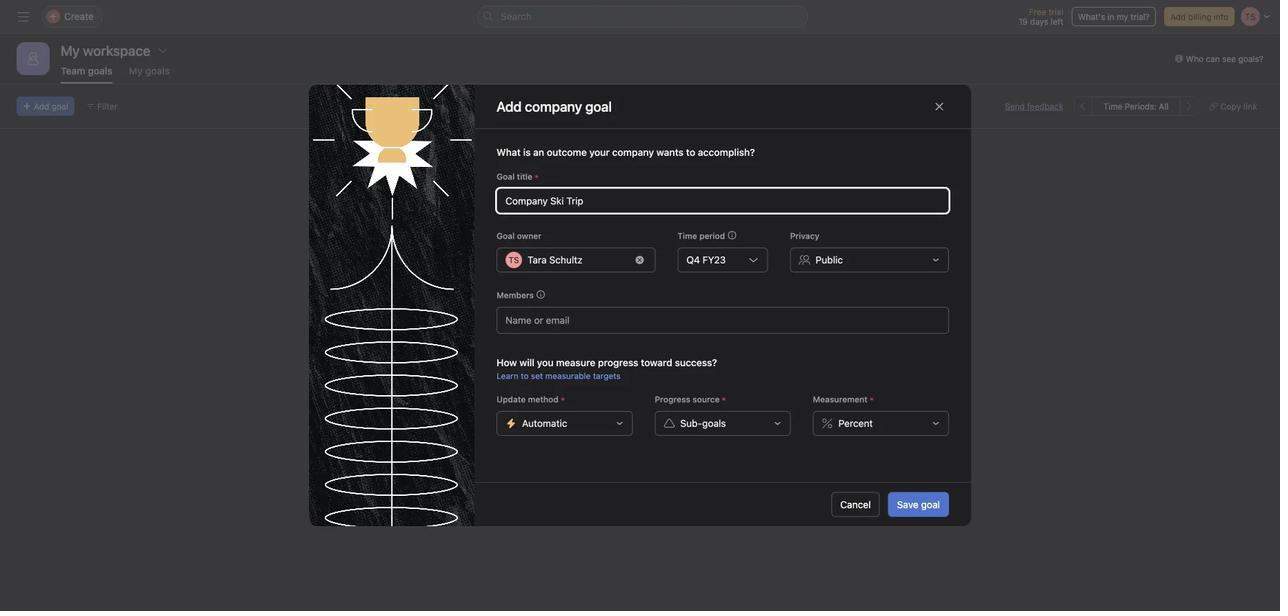 Task type: describe. For each thing, give the bounding box(es) containing it.
your inside add company goal dialog
[[590, 147, 610, 158]]

0 horizontal spatial to
[[452, 185, 461, 196]]

time period
[[678, 231, 725, 241]]

team
[[61, 65, 85, 77]]

only
[[615, 185, 635, 196]]

access
[[720, 185, 751, 196]]

goals?
[[1239, 54, 1264, 63]]

send feedback link
[[1005, 100, 1064, 112]]

method
[[528, 395, 559, 404]]

stay
[[553, 185, 572, 196]]

copy link button
[[1204, 97, 1264, 116]]

update
[[497, 395, 526, 404]]

tara
[[528, 254, 547, 266]]

days
[[1030, 17, 1049, 26]]

team goals
[[61, 65, 112, 77]]

search list box
[[477, 6, 809, 28]]

company goal
[[525, 98, 612, 115]]

progress source
[[655, 395, 720, 404]]

what
[[497, 147, 521, 158]]

targets
[[593, 371, 621, 381]]

ts button
[[923, 401, 940, 417]]

progress
[[655, 395, 691, 404]]

add goal
[[34, 101, 68, 111]]

search
[[501, 11, 532, 22]]

send
[[1005, 101, 1025, 111]]

goal for add goal
[[52, 101, 68, 111]]

test a
[[341, 277, 369, 288]]

q4
[[687, 254, 700, 266]]

add goal button
[[17, 97, 74, 116]]

required image for automatic
[[559, 395, 567, 404]]

1 vertical spatial company
[[372, 185, 413, 196]]

schultz
[[549, 254, 583, 266]]

add company goal dialog
[[309, 85, 971, 526]]

required image for measurement
[[868, 395, 876, 404]]

how will you measure progress toward success? learn to set measurable targets
[[497, 357, 717, 381]]

save goal button
[[888, 492, 949, 517]]

public
[[816, 254, 843, 266]]

what's in my trial?
[[1078, 12, 1150, 21]]

you
[[537, 357, 554, 368]]

public button
[[790, 248, 949, 273]]

team goals link
[[61, 65, 112, 83]]

my goals link
[[129, 65, 170, 83]]

work
[[510, 185, 531, 196]]

and
[[534, 185, 551, 196]]

members
[[638, 185, 680, 196]]

my
[[1117, 12, 1129, 21]]

who
[[1186, 54, 1204, 63]]

measure
[[556, 357, 596, 368]]

inspired.
[[574, 185, 613, 196]]

a
[[363, 277, 369, 288]]

wants
[[657, 147, 684, 158]]

source
[[693, 395, 720, 404]]

what is an outcome your company wants to accomplish?
[[497, 147, 755, 158]]

fy23
[[703, 254, 726, 266]]

privacy
[[790, 231, 820, 241]]

toward success?
[[641, 357, 717, 368]]

billing
[[1189, 12, 1212, 21]]

my
[[129, 65, 143, 77]]

measurement
[[813, 395, 868, 404]]

see
[[1223, 54, 1236, 63]]

remove image
[[636, 256, 644, 264]]

an
[[533, 147, 544, 158]]

sub-goals button
[[655, 411, 791, 436]]

goal owner
[[497, 231, 542, 241]]

left
[[1051, 17, 1064, 26]]

to accomplish?
[[686, 147, 755, 158]]

members
[[497, 290, 534, 300]]

tara schultz
[[528, 254, 583, 266]]



Task type: vqa. For each thing, say whether or not it's contained in the screenshot.
'TO DO'
no



Task type: locate. For each thing, give the bounding box(es) containing it.
1 horizontal spatial company
[[612, 147, 654, 158]]

add your company mission to align your work and stay inspired. only members with full access can edit.
[[330, 185, 792, 196]]

automatic button
[[497, 411, 633, 436]]

required image
[[533, 172, 541, 181], [868, 395, 876, 404]]

goals inside dropdown button
[[702, 418, 726, 429]]

to left set
[[521, 371, 529, 381]]

Enter goal name text field
[[497, 188, 949, 213]]

pt. i
[[341, 367, 359, 378]]

Mission title text field
[[322, 140, 391, 172]]

goals right my
[[145, 65, 170, 77]]

who can see goals?
[[1186, 54, 1264, 63]]

1 vertical spatial ts
[[926, 404, 937, 414]]

0 horizontal spatial ts
[[509, 255, 519, 265]]

cancel button
[[832, 492, 880, 517]]

will
[[520, 357, 535, 368]]

percent
[[839, 418, 873, 429]]

goals down my workspace
[[88, 65, 112, 77]]

full
[[704, 185, 717, 196]]

align
[[464, 185, 485, 196]]

2 horizontal spatial your
[[590, 147, 610, 158]]

add billing info
[[1171, 12, 1229, 21]]

goal for save goal
[[921, 499, 940, 510]]

1 goal from the top
[[497, 172, 515, 181]]

1 horizontal spatial goal
[[921, 499, 940, 510]]

1 vertical spatial goal
[[497, 231, 515, 241]]

company
[[612, 147, 654, 158], [372, 185, 413, 196]]

1 vertical spatial to
[[521, 371, 529, 381]]

1 horizontal spatial required image
[[868, 395, 876, 404]]

save
[[897, 499, 919, 510]]

goals for team goals
[[88, 65, 112, 77]]

add inside button
[[34, 101, 49, 111]]

copy link
[[1221, 101, 1258, 111]]

1 horizontal spatial ts
[[926, 404, 937, 414]]

add company goal
[[497, 98, 612, 115]]

0 horizontal spatial required image
[[559, 395, 567, 404]]

free
[[1029, 7, 1047, 17]]

outcome
[[547, 147, 587, 158]]

trial?
[[1131, 12, 1150, 21]]

0 vertical spatial can
[[1206, 54, 1220, 63]]

cancel
[[841, 499, 871, 510]]

goal right save
[[921, 499, 940, 510]]

is
[[523, 147, 531, 158]]

company left the wants
[[612, 147, 654, 158]]

edit.
[[772, 185, 792, 196]]

goal left the title
[[497, 172, 515, 181]]

search button
[[477, 6, 809, 28]]

1 vertical spatial required image
[[868, 395, 876, 404]]

progress
[[598, 357, 639, 368]]

set
[[531, 371, 543, 381]]

1 horizontal spatial can
[[1206, 54, 1220, 63]]

your down mission title text field
[[350, 185, 370, 196]]

learn to set measurable targets link
[[497, 371, 621, 381]]

required image for goal title
[[533, 172, 541, 181]]

goals for sub-goals
[[702, 418, 726, 429]]

add inside dialog
[[497, 98, 522, 115]]

required image down learn to set measurable targets link
[[559, 395, 567, 404]]

1 vertical spatial goal
[[921, 499, 940, 510]]

sub-goals
[[681, 418, 726, 429]]

can left "see"
[[1206, 54, 1220, 63]]

goal title
[[497, 172, 533, 181]]

0 vertical spatial goal
[[52, 101, 68, 111]]

add for add goal
[[34, 101, 49, 111]]

required image
[[559, 395, 567, 404], [720, 395, 728, 404]]

copy
[[1221, 101, 1241, 111]]

0 vertical spatial required image
[[533, 172, 541, 181]]

ts
[[509, 255, 519, 265], [926, 404, 937, 414]]

add inside button
[[1171, 12, 1186, 21]]

in
[[1108, 12, 1115, 21]]

goal for goal owner
[[497, 231, 515, 241]]

what's
[[1078, 12, 1106, 21]]

owner
[[517, 231, 542, 241]]

automatic
[[522, 418, 567, 429]]

1 horizontal spatial your
[[488, 185, 507, 196]]

0 vertical spatial ts
[[509, 255, 519, 265]]

2 goal from the top
[[497, 231, 515, 241]]

1 horizontal spatial required image
[[720, 395, 728, 404]]

1 horizontal spatial goals
[[145, 65, 170, 77]]

goals down the source
[[702, 418, 726, 429]]

to
[[452, 185, 461, 196], [521, 371, 529, 381]]

0 horizontal spatial can
[[754, 185, 770, 196]]

measurable
[[546, 371, 591, 381]]

title
[[517, 172, 533, 181]]

2 horizontal spatial goals
[[702, 418, 726, 429]]

19
[[1019, 17, 1028, 26]]

period
[[700, 231, 725, 241]]

0 horizontal spatial goals
[[88, 65, 112, 77]]

free trial 19 days left
[[1019, 7, 1064, 26]]

feedback
[[1028, 101, 1064, 111]]

your
[[590, 147, 610, 158], [350, 185, 370, 196], [488, 185, 507, 196]]

goal for goal title
[[497, 172, 515, 181]]

0 horizontal spatial your
[[350, 185, 370, 196]]

0 horizontal spatial company
[[372, 185, 413, 196]]

required image up 'percent' dropdown button
[[868, 395, 876, 404]]

to left align
[[452, 185, 461, 196]]

0 horizontal spatial required image
[[533, 172, 541, 181]]

q4 fy23 button
[[678, 248, 768, 273]]

goal left owner
[[497, 231, 515, 241]]

how
[[497, 357, 517, 368]]

update method
[[497, 395, 559, 404]]

your right outcome
[[590, 147, 610, 158]]

i
[[356, 367, 359, 378]]

can left edit.
[[754, 185, 770, 196]]

percent button
[[813, 411, 949, 436]]

test
[[341, 277, 360, 288]]

0 vertical spatial company
[[612, 147, 654, 158]]

ts inside button
[[926, 404, 937, 414]]

q4 fy23
[[687, 254, 726, 266]]

save goal
[[897, 499, 940, 510]]

my goals
[[129, 65, 170, 77]]

1 required image from the left
[[559, 395, 567, 404]]

link
[[1244, 101, 1258, 111]]

Name or email text field
[[506, 312, 580, 328]]

to inside the how will you measure progress toward success? learn to set measurable targets
[[521, 371, 529, 381]]

add for add billing info
[[1171, 12, 1186, 21]]

learn
[[497, 371, 519, 381]]

goal down team
[[52, 101, 68, 111]]

your down goal title
[[488, 185, 507, 196]]

0 horizontal spatial goal
[[52, 101, 68, 111]]

goal
[[52, 101, 68, 111], [921, 499, 940, 510]]

goal
[[497, 172, 515, 181], [497, 231, 515, 241]]

pt.
[[341, 367, 354, 378]]

goals
[[330, 233, 372, 252]]

0 vertical spatial goal
[[497, 172, 515, 181]]

0 vertical spatial to
[[452, 185, 461, 196]]

goal inside dialog
[[921, 499, 940, 510]]

ts inside add company goal dialog
[[509, 255, 519, 265]]

required image for sub-goals
[[720, 395, 728, 404]]

required image up sub-goals dropdown button
[[720, 395, 728, 404]]

sub-
[[681, 418, 702, 429]]

goals for my goals
[[145, 65, 170, 77]]

company inside add company goal dialog
[[612, 147, 654, 158]]

close this dialog image
[[934, 101, 945, 112]]

add for add your company mission to align your work and stay inspired. only members with full access can edit.
[[330, 185, 348, 196]]

can
[[1206, 54, 1220, 63], [754, 185, 770, 196]]

with
[[682, 185, 701, 196]]

add billing info button
[[1165, 7, 1235, 26]]

1 vertical spatial can
[[754, 185, 770, 196]]

trial
[[1049, 7, 1064, 17]]

add for add company goal
[[497, 98, 522, 115]]

1 horizontal spatial to
[[521, 371, 529, 381]]

time
[[678, 231, 697, 241]]

mission
[[416, 185, 450, 196]]

required image up and on the left top
[[533, 172, 541, 181]]

company left mission
[[372, 185, 413, 196]]

my workspace
[[61, 42, 150, 58]]

info
[[1214, 12, 1229, 21]]

2 required image from the left
[[720, 395, 728, 404]]



